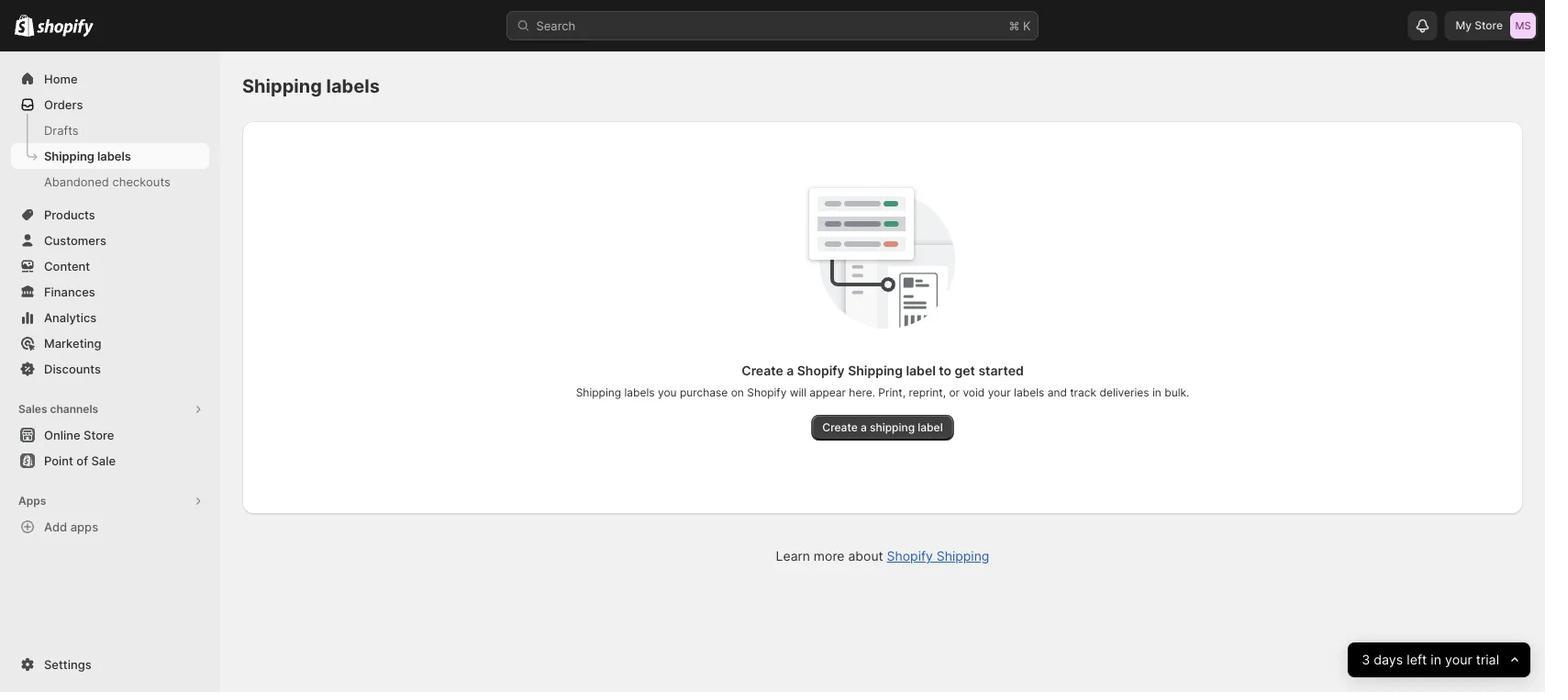 Task type: describe. For each thing, give the bounding box(es) containing it.
create a shopify shipping label to get started shipping labels you purchase on shopify will appear here. print, reprint, or void your labels and track deliveries in bulk.
[[576, 363, 1190, 399]]

0 vertical spatial shopify
[[798, 363, 845, 379]]

analytics link
[[11, 305, 209, 330]]

marketing
[[44, 336, 101, 350]]

will
[[790, 386, 807, 399]]

my
[[1456, 19, 1473, 32]]

customers link
[[11, 228, 209, 253]]

or
[[950, 386, 960, 399]]

on
[[731, 386, 744, 399]]

print,
[[879, 386, 906, 399]]

learn more about shopify shipping
[[776, 549, 990, 564]]

sale
[[91, 453, 116, 468]]

customers
[[44, 233, 106, 247]]

to
[[939, 363, 952, 379]]

home link
[[11, 66, 209, 92]]

a for shopify
[[787, 363, 794, 379]]

shipping labels link
[[11, 143, 209, 169]]

⌘
[[1009, 18, 1020, 33]]

abandoned
[[44, 174, 109, 189]]

about
[[849, 549, 884, 564]]

finances link
[[11, 279, 209, 305]]

settings
[[44, 657, 91, 672]]

store for online store
[[84, 428, 114, 442]]

orders link
[[11, 92, 209, 118]]

here.
[[849, 386, 876, 399]]

apps button
[[11, 488, 209, 514]]

more
[[814, 549, 845, 564]]

products
[[44, 207, 95, 222]]

a for shipping
[[861, 421, 867, 434]]

channels
[[50, 403, 98, 416]]

left
[[1407, 652, 1428, 668]]

in inside 3 days left in your trial dropdown button
[[1431, 652, 1442, 668]]

your inside dropdown button
[[1446, 652, 1473, 668]]

shopify shipping link
[[887, 549, 990, 564]]

bulk.
[[1165, 386, 1190, 399]]

started
[[979, 363, 1024, 379]]

shipping
[[870, 421, 915, 434]]

point of sale
[[44, 453, 116, 468]]

and
[[1048, 386, 1068, 399]]

apps
[[70, 520, 98, 534]]

purchase
[[680, 386, 728, 399]]

discounts link
[[11, 356, 209, 382]]

3 days left in your trial
[[1362, 652, 1500, 668]]

create for shopify
[[742, 363, 784, 379]]

content
[[44, 259, 90, 273]]

shopify image
[[15, 14, 34, 36]]

my store image
[[1511, 13, 1537, 39]]

products link
[[11, 202, 209, 228]]

k
[[1024, 18, 1031, 33]]

label inside create a shopify shipping label to get started shipping labels you purchase on shopify will appear here. print, reprint, or void your labels and track deliveries in bulk.
[[906, 363, 936, 379]]

create for shipping
[[823, 421, 858, 434]]



Task type: vqa. For each thing, say whether or not it's contained in the screenshot.
2 days left in your trial dropdown button
no



Task type: locate. For each thing, give the bounding box(es) containing it.
1 vertical spatial your
[[1446, 652, 1473, 668]]

create a shipping label link
[[812, 415, 954, 441]]

shopify image
[[37, 19, 94, 37]]

days
[[1374, 652, 1404, 668]]

point of sale link
[[11, 448, 209, 474]]

abandoned checkouts link
[[11, 169, 209, 195]]

reprint,
[[909, 386, 946, 399]]

in right 'left'
[[1431, 652, 1442, 668]]

online
[[44, 428, 80, 442]]

track
[[1071, 386, 1097, 399]]

1 horizontal spatial your
[[1446, 652, 1473, 668]]

of
[[76, 453, 88, 468]]

create
[[742, 363, 784, 379], [823, 421, 858, 434]]

create down appear
[[823, 421, 858, 434]]

deliveries
[[1100, 386, 1150, 399]]

point of sale button
[[0, 448, 220, 474]]

shipping labels
[[242, 75, 380, 97], [44, 149, 131, 163]]

get
[[955, 363, 976, 379]]

label
[[906, 363, 936, 379], [918, 421, 943, 434]]

learn
[[776, 549, 811, 564]]

0 horizontal spatial in
[[1153, 386, 1162, 399]]

drafts
[[44, 123, 79, 137]]

analytics
[[44, 310, 97, 325]]

0 horizontal spatial shipping labels
[[44, 149, 131, 163]]

3
[[1362, 652, 1371, 668]]

settings link
[[11, 652, 209, 677]]

create inside create a shopify shipping label to get started shipping labels you purchase on shopify will appear here. print, reprint, or void your labels and track deliveries in bulk.
[[742, 363, 784, 379]]

add apps
[[44, 520, 98, 534]]

1 vertical spatial a
[[861, 421, 867, 434]]

shopify up appear
[[798, 363, 845, 379]]

sales channels button
[[11, 397, 209, 422]]

store up sale
[[84, 428, 114, 442]]

shopify right about
[[887, 549, 933, 564]]

appear
[[810, 386, 846, 399]]

my store
[[1456, 19, 1504, 32]]

0 vertical spatial your
[[988, 386, 1011, 399]]

1 horizontal spatial shopify
[[798, 363, 845, 379]]

1 vertical spatial shopify
[[747, 386, 787, 399]]

0 vertical spatial create
[[742, 363, 784, 379]]

checkouts
[[112, 174, 171, 189]]

0 vertical spatial label
[[906, 363, 936, 379]]

abandoned checkouts
[[44, 174, 171, 189]]

create a shipping label
[[823, 421, 943, 434]]

create up on
[[742, 363, 784, 379]]

0 vertical spatial store
[[1475, 19, 1504, 32]]

marketing link
[[11, 330, 209, 356]]

search
[[537, 18, 576, 33]]

label down reprint,
[[918, 421, 943, 434]]

shipping
[[242, 75, 322, 97], [44, 149, 94, 163], [848, 363, 903, 379], [576, 386, 622, 399], [937, 549, 990, 564]]

your inside create a shopify shipping label to get started shipping labels you purchase on shopify will appear here. print, reprint, or void your labels and track deliveries in bulk.
[[988, 386, 1011, 399]]

store
[[1475, 19, 1504, 32], [84, 428, 114, 442]]

a up will
[[787, 363, 794, 379]]

a inside create a shopify shipping label to get started shipping labels you purchase on shopify will appear here. print, reprint, or void your labels and track deliveries in bulk.
[[787, 363, 794, 379]]

2 horizontal spatial shopify
[[887, 549, 933, 564]]

point
[[44, 453, 73, 468]]

apps
[[18, 494, 46, 508]]

sales channels
[[18, 403, 98, 416]]

1 vertical spatial shipping labels
[[44, 149, 131, 163]]

store right my
[[1475, 19, 1504, 32]]

0 horizontal spatial shopify
[[747, 386, 787, 399]]

content link
[[11, 253, 209, 279]]

1 vertical spatial store
[[84, 428, 114, 442]]

in left bulk. at the right bottom of page
[[1153, 386, 1162, 399]]

1 vertical spatial label
[[918, 421, 943, 434]]

3 days left in your trial button
[[1348, 643, 1531, 677]]

1 horizontal spatial create
[[823, 421, 858, 434]]

in inside create a shopify shipping label to get started shipping labels you purchase on shopify will appear here. print, reprint, or void your labels and track deliveries in bulk.
[[1153, 386, 1162, 399]]

0 horizontal spatial your
[[988, 386, 1011, 399]]

trial
[[1477, 652, 1500, 668]]

home
[[44, 72, 78, 86]]

shopify
[[798, 363, 845, 379], [747, 386, 787, 399], [887, 549, 933, 564]]

store for my store
[[1475, 19, 1504, 32]]

0 horizontal spatial create
[[742, 363, 784, 379]]

void
[[963, 386, 985, 399]]

online store link
[[11, 422, 209, 448]]

1 horizontal spatial in
[[1431, 652, 1442, 668]]

store inside online store link
[[84, 428, 114, 442]]

1 vertical spatial create
[[823, 421, 858, 434]]

0 vertical spatial shipping labels
[[242, 75, 380, 97]]

0 horizontal spatial store
[[84, 428, 114, 442]]

0 horizontal spatial a
[[787, 363, 794, 379]]

a
[[787, 363, 794, 379], [861, 421, 867, 434]]

finances
[[44, 285, 95, 299]]

2 vertical spatial shopify
[[887, 549, 933, 564]]

1 horizontal spatial store
[[1475, 19, 1504, 32]]

label up reprint,
[[906, 363, 936, 379]]

orders
[[44, 97, 83, 112]]

0 vertical spatial in
[[1153, 386, 1162, 399]]

sales
[[18, 403, 47, 416]]

your left trial
[[1446, 652, 1473, 668]]

your down started
[[988, 386, 1011, 399]]

1 horizontal spatial a
[[861, 421, 867, 434]]

your
[[988, 386, 1011, 399], [1446, 652, 1473, 668]]

you
[[658, 386, 677, 399]]

drafts link
[[11, 118, 209, 143]]

discounts
[[44, 362, 101, 376]]

shopify right on
[[747, 386, 787, 399]]

add
[[44, 520, 67, 534]]

online store
[[44, 428, 114, 442]]

in
[[1153, 386, 1162, 399], [1431, 652, 1442, 668]]

online store button
[[0, 422, 220, 448]]

⌘ k
[[1009, 18, 1031, 33]]

1 vertical spatial in
[[1431, 652, 1442, 668]]

1 horizontal spatial shipping labels
[[242, 75, 380, 97]]

0 vertical spatial a
[[787, 363, 794, 379]]

a left shipping
[[861, 421, 867, 434]]

labels
[[326, 75, 380, 97], [97, 149, 131, 163], [625, 386, 655, 399], [1014, 386, 1045, 399]]

add apps button
[[11, 514, 209, 540]]



